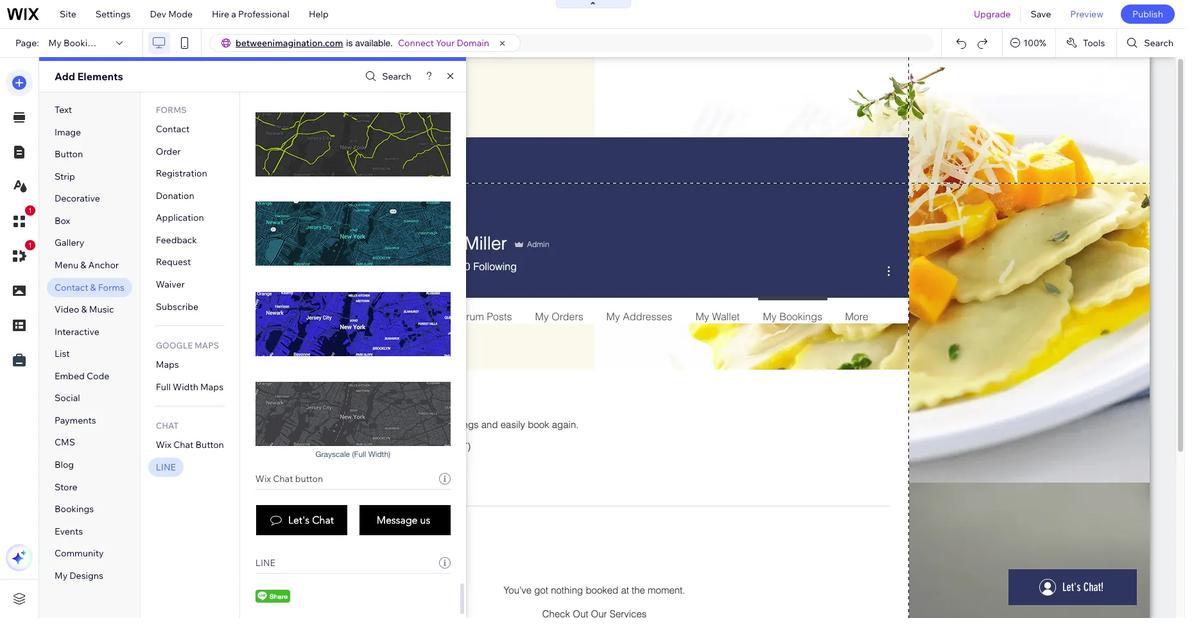 Task type: describe. For each thing, give the bounding box(es) containing it.
button
[[295, 473, 323, 485]]

publish
[[1133, 8, 1164, 20]]

tools button
[[1057, 29, 1117, 57]]

feedback
[[156, 234, 197, 246]]

width)
[[369, 450, 391, 459]]

menu & anchor
[[55, 259, 119, 271]]

contact & forms
[[55, 282, 124, 293]]

gallery
[[55, 237, 84, 249]]

cms
[[55, 437, 75, 449]]

contact for contact
[[156, 123, 190, 135]]

waiver
[[156, 279, 185, 290]]

100% button
[[1004, 29, 1056, 57]]

subscribe
[[156, 301, 199, 313]]

betweenimagination.com
[[236, 37, 343, 49]]

preview
[[1071, 8, 1104, 20]]

code
[[87, 370, 109, 382]]

professional
[[238, 8, 290, 20]]

elements
[[77, 70, 123, 83]]

(full
[[352, 450, 366, 459]]

1 vertical spatial bookings
[[55, 504, 94, 515]]

google maps
[[156, 341, 219, 351]]

a
[[231, 8, 236, 20]]

mode
[[168, 8, 193, 20]]

add elements
[[55, 70, 123, 83]]

2 vertical spatial maps
[[200, 381, 224, 393]]

my for my bookings
[[49, 37, 62, 49]]

& for menu
[[81, 259, 86, 271]]

store
[[55, 482, 77, 493]]

0 vertical spatial chat
[[156, 421, 179, 431]]

1 1 button from the top
[[6, 206, 35, 235]]

dev
[[150, 8, 166, 20]]

0 horizontal spatial line
[[156, 462, 176, 473]]

tools
[[1084, 37, 1106, 49]]

upgrade
[[974, 8, 1011, 20]]

chat for wix chat button
[[273, 473, 293, 485]]

0 vertical spatial maps
[[195, 341, 219, 351]]

grayscale (full width)
[[316, 450, 391, 459]]

preview button
[[1061, 0, 1114, 28]]

full width maps
[[156, 381, 224, 393]]

wix for wix chat button
[[256, 473, 271, 485]]

menu
[[55, 259, 79, 271]]

0 horizontal spatial button
[[55, 148, 83, 160]]

text
[[55, 104, 72, 116]]

embed
[[55, 370, 85, 382]]

0 horizontal spatial forms
[[98, 282, 124, 293]]

registration
[[156, 168, 207, 179]]

my bookings
[[49, 37, 103, 49]]

community
[[55, 548, 104, 560]]

google
[[156, 341, 193, 351]]

settings
[[96, 8, 131, 20]]

hire
[[212, 8, 229, 20]]

interactive
[[55, 326, 99, 338]]

2 1 button from the top
[[6, 240, 35, 270]]

is
[[346, 38, 353, 48]]

box
[[55, 215, 70, 227]]

& for video
[[81, 304, 87, 315]]

image
[[55, 126, 81, 138]]



Task type: vqa. For each thing, say whether or not it's contained in the screenshot.
the 50% OFF
no



Task type: locate. For each thing, give the bounding box(es) containing it.
grayscale
[[316, 450, 350, 459]]

button
[[55, 148, 83, 160], [196, 440, 224, 451]]

1 vertical spatial search button
[[362, 67, 412, 86]]

your
[[436, 37, 455, 49]]

0 vertical spatial wix
[[156, 440, 172, 451]]

1 vertical spatial wix
[[256, 473, 271, 485]]

help
[[309, 8, 329, 20]]

2 1 from the top
[[28, 242, 32, 249]]

my down site
[[49, 37, 62, 49]]

button down "image"
[[55, 148, 83, 160]]

1 horizontal spatial forms
[[156, 105, 187, 115]]

0 vertical spatial my
[[49, 37, 62, 49]]

1 vertical spatial search
[[382, 71, 412, 82]]

list
[[55, 348, 70, 360]]

0 vertical spatial line
[[156, 462, 176, 473]]

application
[[156, 212, 204, 224]]

forms up order
[[156, 105, 187, 115]]

payments
[[55, 415, 96, 426]]

order
[[156, 146, 181, 157]]

site
[[60, 8, 76, 20]]

blog
[[55, 459, 74, 471]]

is available. connect your domain
[[346, 37, 490, 49]]

1 horizontal spatial wix
[[256, 473, 271, 485]]

chat for wix chat button
[[174, 440, 194, 451]]

search button
[[1118, 29, 1186, 57], [362, 67, 412, 86]]

request
[[156, 257, 191, 268]]

my
[[49, 37, 62, 49], [55, 570, 68, 582]]

full
[[156, 381, 171, 393]]

add
[[55, 70, 75, 83]]

bookings
[[64, 37, 103, 49], [55, 504, 94, 515]]

maps
[[195, 341, 219, 351], [156, 359, 179, 371], [200, 381, 224, 393]]

contact up order
[[156, 123, 190, 135]]

designs
[[70, 570, 103, 582]]

search
[[1145, 37, 1174, 49], [382, 71, 412, 82]]

& right video
[[81, 304, 87, 315]]

my left designs at the bottom left of the page
[[55, 570, 68, 582]]

0 vertical spatial search
[[1145, 37, 1174, 49]]

forms down 'anchor' on the top of page
[[98, 282, 124, 293]]

& down menu & anchor
[[90, 282, 96, 293]]

1 button left box
[[6, 206, 35, 235]]

connect
[[398, 37, 434, 49]]

1 vertical spatial line
[[256, 558, 276, 569]]

anchor
[[88, 259, 119, 271]]

&
[[81, 259, 86, 271], [90, 282, 96, 293], [81, 304, 87, 315]]

1 button
[[6, 206, 35, 235], [6, 240, 35, 270]]

1 1 from the top
[[28, 207, 32, 215]]

0 vertical spatial forms
[[156, 105, 187, 115]]

maps right the width
[[200, 381, 224, 393]]

publish button
[[1122, 4, 1176, 24]]

1 vertical spatial chat
[[174, 440, 194, 451]]

save button
[[1022, 0, 1061, 28]]

1 horizontal spatial search
[[1145, 37, 1174, 49]]

video & music
[[55, 304, 114, 315]]

my designs
[[55, 570, 103, 582]]

decorative
[[55, 193, 100, 204]]

1 vertical spatial 1
[[28, 242, 32, 249]]

1 vertical spatial button
[[196, 440, 224, 451]]

0 horizontal spatial contact
[[55, 282, 88, 293]]

dev mode
[[150, 8, 193, 20]]

1 horizontal spatial contact
[[156, 123, 190, 135]]

music
[[89, 304, 114, 315]]

search down publish
[[1145, 37, 1174, 49]]

2 vertical spatial chat
[[273, 473, 293, 485]]

1 vertical spatial 1 button
[[6, 240, 35, 270]]

& for contact
[[90, 282, 96, 293]]

search button down 'available.'
[[362, 67, 412, 86]]

search button down publish button
[[1118, 29, 1186, 57]]

width
[[173, 381, 198, 393]]

my for my designs
[[55, 570, 68, 582]]

forms
[[156, 105, 187, 115], [98, 282, 124, 293]]

wix for wix chat button
[[156, 440, 172, 451]]

donation
[[156, 190, 194, 202]]

0 horizontal spatial search
[[382, 71, 412, 82]]

contact
[[156, 123, 190, 135], [55, 282, 88, 293]]

0 vertical spatial contact
[[156, 123, 190, 135]]

1 vertical spatial &
[[90, 282, 96, 293]]

search down "connect"
[[382, 71, 412, 82]]

1 horizontal spatial line
[[256, 558, 276, 569]]

maps right google
[[195, 341, 219, 351]]

1 horizontal spatial search button
[[1118, 29, 1186, 57]]

1
[[28, 207, 32, 215], [28, 242, 32, 249]]

1 horizontal spatial button
[[196, 440, 224, 451]]

events
[[55, 526, 83, 537]]

1 vertical spatial forms
[[98, 282, 124, 293]]

1 vertical spatial maps
[[156, 359, 179, 371]]

1 vertical spatial contact
[[55, 282, 88, 293]]

strip
[[55, 171, 75, 182]]

2 vertical spatial &
[[81, 304, 87, 315]]

bookings up events
[[55, 504, 94, 515]]

maps down google
[[156, 359, 179, 371]]

line
[[156, 462, 176, 473], [256, 558, 276, 569]]

wix
[[156, 440, 172, 451], [256, 473, 271, 485]]

wix down full
[[156, 440, 172, 451]]

available.
[[355, 38, 393, 48]]

& right menu
[[81, 259, 86, 271]]

wix chat button
[[256, 473, 323, 485]]

wix left button
[[256, 473, 271, 485]]

embed code
[[55, 370, 109, 382]]

chat
[[156, 421, 179, 431], [174, 440, 194, 451], [273, 473, 293, 485]]

0 vertical spatial 1 button
[[6, 206, 35, 235]]

hire a professional
[[212, 8, 290, 20]]

0 vertical spatial search button
[[1118, 29, 1186, 57]]

chat up wix chat button
[[156, 421, 179, 431]]

chat down the width
[[174, 440, 194, 451]]

0 vertical spatial &
[[81, 259, 86, 271]]

1 button left menu
[[6, 240, 35, 270]]

0 vertical spatial button
[[55, 148, 83, 160]]

button down the full width maps
[[196, 440, 224, 451]]

save
[[1031, 8, 1052, 20]]

chat left button
[[273, 473, 293, 485]]

video
[[55, 304, 79, 315]]

100%
[[1024, 37, 1047, 49]]

social
[[55, 393, 80, 404]]

contact for contact & forms
[[55, 282, 88, 293]]

wix chat button
[[156, 440, 224, 451]]

0 horizontal spatial wix
[[156, 440, 172, 451]]

0 vertical spatial 1
[[28, 207, 32, 215]]

0 vertical spatial bookings
[[64, 37, 103, 49]]

bookings down site
[[64, 37, 103, 49]]

domain
[[457, 37, 490, 49]]

0 horizontal spatial search button
[[362, 67, 412, 86]]

contact up video
[[55, 282, 88, 293]]

1 vertical spatial my
[[55, 570, 68, 582]]



